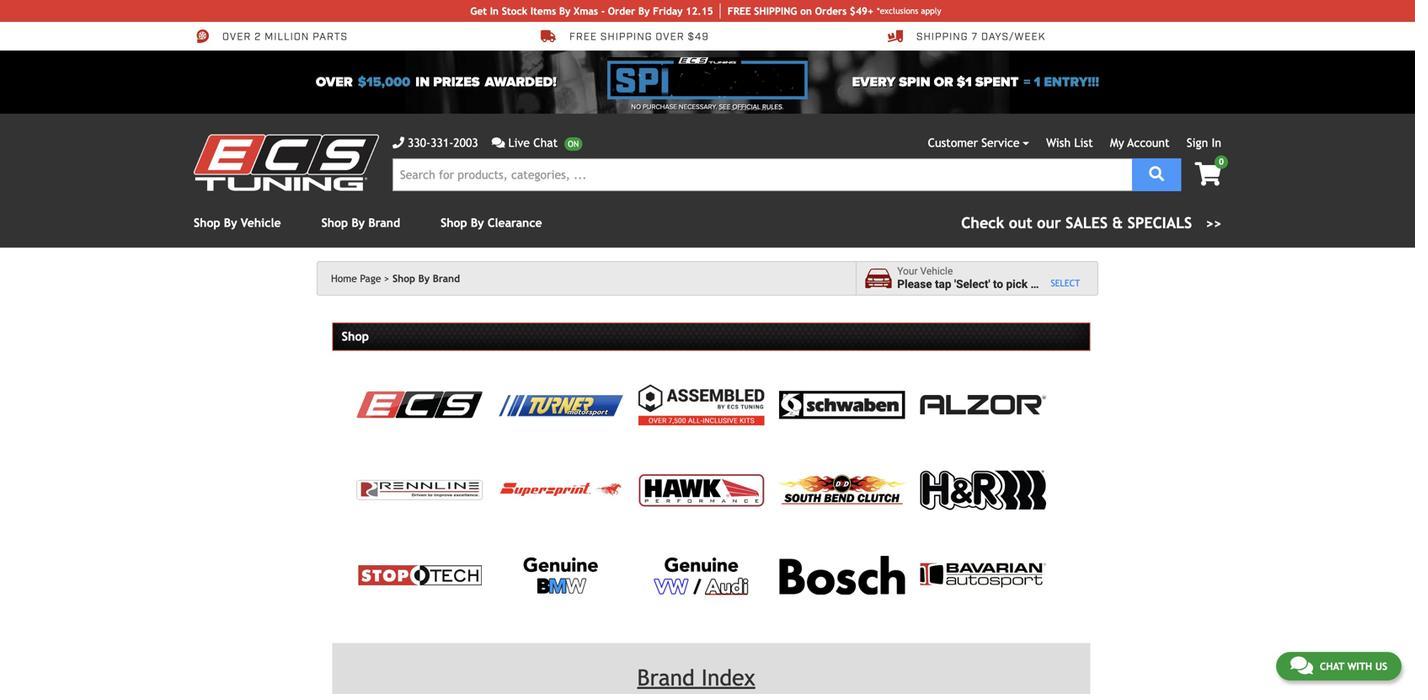 Task type: locate. For each thing, give the bounding box(es) containing it.
1 vertical spatial brand
[[433, 273, 460, 284]]

'select'
[[955, 278, 991, 291]]

sales & specials link
[[962, 212, 1222, 234]]

service
[[982, 136, 1020, 150]]

official
[[733, 103, 761, 111]]

over
[[222, 30, 251, 44], [316, 74, 353, 90]]

in right sign
[[1212, 136, 1222, 150]]

0 vertical spatial shop by brand
[[322, 216, 400, 230]]

select
[[1051, 278, 1081, 288]]

vehicle
[[1040, 278, 1077, 291]]

$49+
[[850, 5, 874, 17]]

xmas
[[574, 5, 598, 17]]

=
[[1024, 74, 1031, 90]]

purchase
[[643, 103, 677, 111]]

shop by vehicle link
[[194, 216, 281, 230]]

shopping cart image
[[1195, 162, 1222, 186]]

items
[[531, 5, 556, 17]]

necessary.
[[679, 103, 718, 111]]

shop by brand link
[[322, 216, 400, 230]]

-
[[601, 5, 605, 17]]

1
[[1035, 74, 1041, 90]]

entry!!!
[[1044, 74, 1100, 90]]

comments image for chat
[[1291, 656, 1314, 676]]

330-331-2003 link
[[393, 134, 478, 152]]

1 vertical spatial vehicle
[[921, 266, 953, 277]]

over $15,000 in prizes
[[316, 74, 480, 90]]

331-
[[431, 136, 454, 150]]

vehicle up the tap
[[921, 266, 953, 277]]

chat right the live
[[534, 136, 558, 150]]

comments image left chat with us
[[1291, 656, 1314, 676]]

free shipping over $49
[[570, 30, 709, 44]]

over for over 2 million parts
[[222, 30, 251, 44]]

1 vertical spatial comments image
[[1291, 656, 1314, 676]]

shop for shop by vehicle "link"
[[194, 216, 220, 230]]

to
[[994, 278, 1004, 291]]

brand left index
[[638, 665, 695, 691]]

0 horizontal spatial in
[[490, 5, 499, 17]]

comments image
[[492, 137, 505, 149], [1291, 656, 1314, 676]]

comments image inside live chat link
[[492, 137, 505, 149]]

stoptech logo image
[[357, 565, 483, 586]]

1 horizontal spatial brand
[[433, 273, 460, 284]]

vehicle down ecs tuning image
[[241, 216, 281, 230]]

my
[[1111, 136, 1125, 150]]

330-
[[408, 136, 431, 150]]

us
[[1376, 661, 1388, 673]]

in right get
[[490, 5, 499, 17]]

or
[[934, 74, 954, 90]]

0 vertical spatial vehicle
[[241, 216, 281, 230]]

by
[[559, 5, 571, 17], [639, 5, 650, 17], [224, 216, 237, 230], [352, 216, 365, 230], [471, 216, 484, 230], [419, 273, 430, 284]]

0 vertical spatial over
[[222, 30, 251, 44]]

0 vertical spatial comments image
[[492, 137, 505, 149]]

brand down shop by clearance link
[[433, 273, 460, 284]]

brand up "page"
[[369, 216, 400, 230]]

in for sign
[[1212, 136, 1222, 150]]

*exclusions apply link
[[877, 5, 942, 17]]

shipping 7 days/week link
[[888, 29, 1046, 44]]

2 horizontal spatial brand
[[638, 665, 695, 691]]

shop by brand right "page"
[[393, 273, 460, 284]]

0 vertical spatial in
[[490, 5, 499, 17]]

1 horizontal spatial vehicle
[[921, 266, 953, 277]]

bavarian%20autosport logo image
[[921, 563, 1047, 588]]

every
[[853, 74, 896, 90]]

Search text field
[[393, 158, 1133, 191]]

1 horizontal spatial over
[[316, 74, 353, 90]]

live
[[509, 136, 530, 150]]

chat left "with"
[[1321, 661, 1345, 673]]

0 horizontal spatial chat
[[534, 136, 558, 150]]

330-331-2003
[[408, 136, 478, 150]]

no purchase necessary. see official rules .
[[632, 103, 784, 111]]

by right order
[[639, 5, 650, 17]]

live chat
[[509, 136, 558, 150]]

assembled%20by%20ecs logo image
[[639, 385, 765, 425]]

shop
[[194, 216, 220, 230], [322, 216, 348, 230], [441, 216, 467, 230], [393, 273, 415, 284], [342, 330, 369, 343]]

see official rules link
[[719, 102, 783, 112]]

get
[[471, 5, 487, 17]]

days/week
[[982, 30, 1046, 44]]

$49
[[688, 30, 709, 44]]

home
[[331, 273, 357, 284]]

1 vertical spatial in
[[1212, 136, 1222, 150]]

vehicle
[[241, 216, 281, 230], [921, 266, 953, 277]]

over left 2
[[222, 30, 251, 44]]

1 horizontal spatial in
[[1212, 136, 1222, 150]]

chat with us link
[[1277, 652, 1402, 681]]

h%26r logo image
[[921, 471, 1047, 510]]

0 vertical spatial chat
[[534, 136, 558, 150]]

ecs tuning image
[[194, 134, 379, 191]]

by left clearance
[[471, 216, 484, 230]]

0 horizontal spatial vehicle
[[241, 216, 281, 230]]

&
[[1113, 214, 1124, 232]]

schwaben logo image
[[780, 390, 906, 420]]

shop for shop by brand link
[[322, 216, 348, 230]]

prizes
[[433, 74, 480, 90]]

1 vertical spatial over
[[316, 74, 353, 90]]

1 horizontal spatial comments image
[[1291, 656, 1314, 676]]

brand
[[369, 216, 400, 230], [433, 273, 460, 284], [638, 665, 695, 691]]

shop by brand up "home page" link
[[322, 216, 400, 230]]

page
[[360, 273, 381, 284]]

spin
[[899, 74, 931, 90]]

over down parts
[[316, 74, 353, 90]]

comments image left the live
[[492, 137, 505, 149]]

in
[[416, 74, 430, 90]]

1 vertical spatial chat
[[1321, 661, 1345, 673]]

0 horizontal spatial comments image
[[492, 137, 505, 149]]

comments image inside chat with us link
[[1291, 656, 1314, 676]]

1 horizontal spatial chat
[[1321, 661, 1345, 673]]

comments image for live
[[492, 137, 505, 149]]

2 vertical spatial brand
[[638, 665, 695, 691]]

0 horizontal spatial over
[[222, 30, 251, 44]]

*exclusions
[[877, 6, 919, 16]]

0 vertical spatial brand
[[369, 216, 400, 230]]

order
[[608, 5, 636, 17]]



Task type: vqa. For each thing, say whether or not it's contained in the screenshot.
MIN PRICE NUMBER FIELD
no



Task type: describe. For each thing, give the bounding box(es) containing it.
customer service
[[928, 136, 1020, 150]]

south%20bend%20clutch logo image
[[780, 475, 906, 506]]

over 2 million parts link
[[194, 29, 348, 44]]

7
[[972, 30, 979, 44]]

ship
[[755, 5, 775, 17]]

genuine%20bmw logo image
[[522, 555, 600, 596]]

on
[[801, 5, 812, 17]]

free
[[728, 5, 751, 17]]

supersprint logo image
[[498, 481, 624, 500]]

orders
[[815, 5, 847, 17]]

my account link
[[1111, 136, 1170, 150]]

sign in link
[[1187, 136, 1222, 150]]

free ship ping on orders $49+ *exclusions apply
[[728, 5, 942, 17]]

1 vertical spatial shop by brand
[[393, 273, 460, 284]]

apply
[[921, 6, 942, 16]]

list
[[1075, 136, 1094, 150]]

by down ecs tuning image
[[224, 216, 237, 230]]

wish
[[1047, 136, 1071, 150]]

shop for shop by clearance link
[[441, 216, 467, 230]]

$1
[[957, 74, 972, 90]]

specials
[[1128, 214, 1193, 232]]

live chat link
[[492, 134, 583, 152]]

0 horizontal spatial brand
[[369, 216, 400, 230]]

stock
[[502, 5, 528, 17]]

select link
[[1051, 278, 1081, 289]]

with
[[1348, 661, 1373, 673]]

customer service button
[[928, 134, 1030, 152]]

shop by vehicle
[[194, 216, 281, 230]]

2003
[[454, 136, 478, 150]]

pick
[[1007, 278, 1028, 291]]

shipping
[[917, 30, 969, 44]]

0 link
[[1182, 155, 1229, 188]]

over 2 million parts
[[222, 30, 348, 44]]

shop by clearance link
[[441, 216, 542, 230]]

million
[[265, 30, 309, 44]]

12.15
[[686, 5, 714, 17]]

a
[[1031, 278, 1037, 291]]

shipping 7 days/week
[[917, 30, 1046, 44]]

free shipping over $49 link
[[541, 29, 709, 44]]

sign in
[[1187, 136, 1222, 150]]

tap
[[935, 278, 952, 291]]

spent
[[976, 74, 1019, 90]]

$15,000
[[358, 74, 411, 90]]

over for over $15,000 in prizes
[[316, 74, 353, 90]]

customer
[[928, 136, 979, 150]]

phone image
[[393, 137, 405, 149]]

by left xmas
[[559, 5, 571, 17]]

wish list
[[1047, 136, 1094, 150]]

turner%20motorsport logo image
[[498, 392, 624, 418]]

sales & specials
[[1066, 214, 1193, 232]]

sales
[[1066, 214, 1108, 232]]

sign
[[1187, 136, 1209, 150]]

2
[[255, 30, 261, 44]]

chat with us
[[1321, 661, 1388, 673]]

ecs logo image
[[357, 392, 483, 419]]

see
[[719, 103, 731, 111]]

ecs tuning 'spin to win' contest logo image
[[608, 57, 808, 99]]

search image
[[1150, 166, 1165, 182]]

vehicle inside your vehicle please tap 'select' to pick a vehicle
[[921, 266, 953, 277]]

free
[[570, 30, 598, 44]]

genuine%20volkswagen%20audi logo image
[[652, 555, 752, 596]]

get in stock items by xmas - order by friday 12.15
[[471, 5, 714, 17]]

alzor logo image
[[921, 395, 1047, 415]]

wish list link
[[1047, 136, 1094, 150]]

parts
[[313, 30, 348, 44]]

ping
[[775, 5, 798, 17]]

brand index
[[638, 665, 756, 691]]

my account
[[1111, 136, 1170, 150]]

rennline logo image
[[357, 480, 483, 500]]

rules
[[763, 103, 783, 111]]

index
[[702, 665, 756, 691]]

your vehicle please tap 'select' to pick a vehicle
[[898, 266, 1077, 291]]

over
[[656, 30, 685, 44]]

by right "page"
[[419, 273, 430, 284]]

account
[[1128, 136, 1170, 150]]

home page
[[331, 273, 381, 284]]

by up "home page" link
[[352, 216, 365, 230]]

hawk logo image
[[639, 474, 765, 507]]

in for get
[[490, 5, 499, 17]]

clearance
[[488, 216, 542, 230]]

friday
[[653, 5, 683, 17]]

bosch logo image
[[780, 556, 906, 595]]

0
[[1220, 157, 1224, 166]]

your
[[898, 266, 918, 277]]

please
[[898, 278, 933, 291]]

home page link
[[331, 273, 390, 284]]

shipping
[[601, 30, 653, 44]]

every spin or $1 spent = 1 entry!!!
[[853, 74, 1100, 90]]



